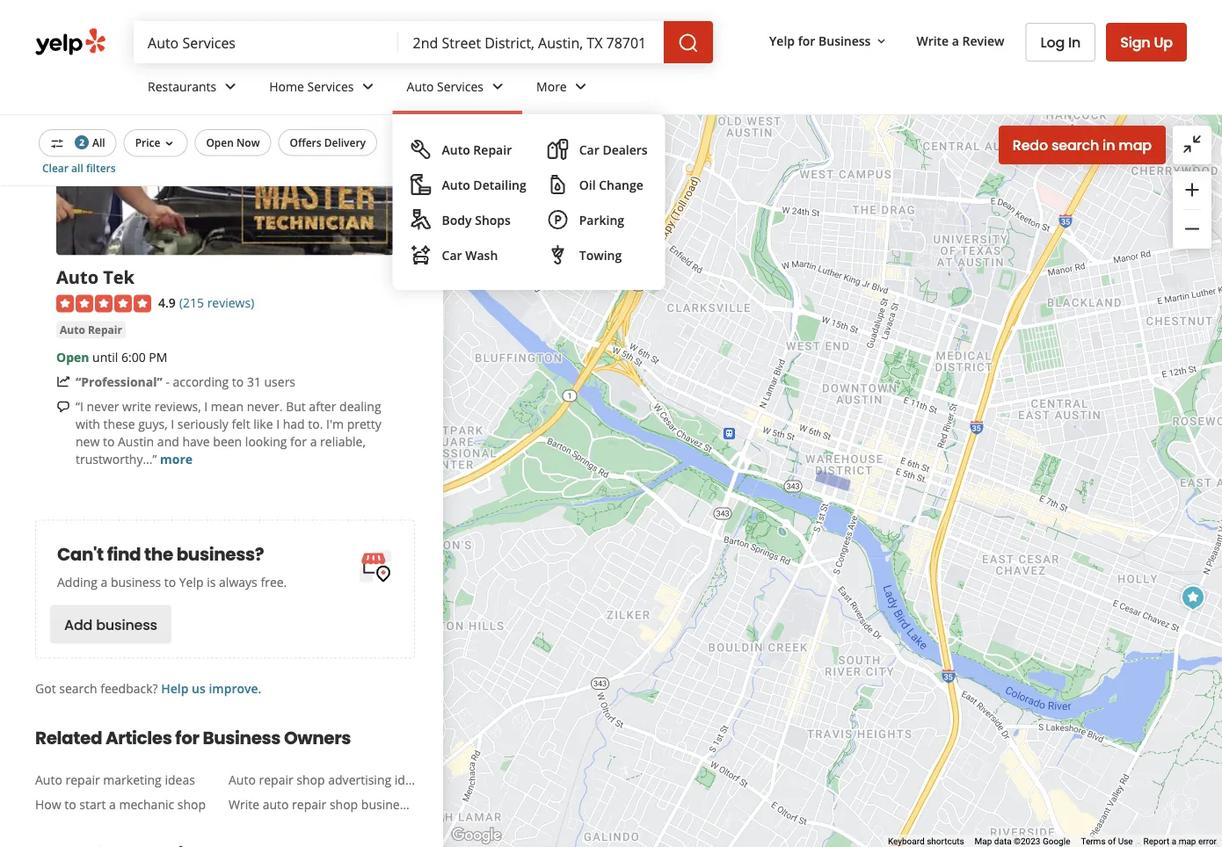 Task type: locate. For each thing, give the bounding box(es) containing it.
menu containing auto repair
[[393, 114, 665, 290]]

to inside "i never write reviews, i mean never. but after dealing with these guys, i seriously felt like i had to. i'm pretty new to austin and have been looking for a reliable, trustworthy…"
[[103, 433, 115, 450]]

business down the improve.
[[203, 726, 281, 751]]

0 horizontal spatial search
[[59, 681, 97, 697]]

write left review
[[917, 32, 949, 49]]

owners
[[284, 726, 351, 751]]

1 vertical spatial yelp
[[179, 574, 204, 591]]

1 vertical spatial map
[[1179, 837, 1197, 847]]

1 horizontal spatial repair
[[473, 141, 512, 158]]

price
[[135, 135, 160, 150]]

1 vertical spatial auto repair link
[[56, 321, 126, 339]]

all
[[71, 160, 83, 175]]

repair for marketing
[[66, 772, 100, 789]]

0 vertical spatial for
[[798, 32, 816, 49]]

towing link
[[541, 237, 655, 273]]

open
[[206, 135, 234, 150], [56, 349, 89, 366]]

1 horizontal spatial map
[[1179, 837, 1197, 847]]

ideas up plan
[[395, 772, 425, 789]]

0 vertical spatial map
[[1119, 135, 1152, 155]]

to up the trustworthy…"
[[103, 433, 115, 450]]

24 chevron down v2 image
[[220, 76, 241, 97], [358, 76, 379, 97], [487, 76, 508, 97]]

(215 reviews) link
[[179, 293, 254, 311]]

a inside auto repair shop advertising ideas how to start a mechanic shop
[[109, 797, 116, 813]]

car right 24 car dealer v2 'icon'
[[579, 141, 600, 158]]

(215
[[179, 294, 204, 311]]

open inside open now 'button'
[[206, 135, 234, 150]]

1 horizontal spatial for
[[290, 433, 307, 450]]

0 horizontal spatial open
[[56, 349, 89, 366]]

0 vertical spatial open
[[206, 135, 234, 150]]

car left the wash
[[442, 247, 462, 263]]

1 horizontal spatial open
[[206, 135, 234, 150]]

repair
[[66, 772, 100, 789], [259, 772, 293, 789], [292, 797, 327, 813]]

for right the articles
[[175, 726, 199, 751]]

repair up auto
[[259, 772, 293, 789]]

delivery
[[324, 135, 366, 150]]

auto up the 4.9 star rating image
[[56, 265, 99, 290]]

"professional"
[[76, 374, 162, 390]]

open until 6:00 pm
[[56, 349, 167, 366]]

shop right mechanic
[[178, 797, 206, 813]]

map left 'error'
[[1179, 837, 1197, 847]]

24 chevron down v2 image
[[571, 76, 592, 97]]

services down near field
[[437, 78, 484, 95]]

24 chevron down v2 image inside auto services link
[[487, 76, 508, 97]]

1 ideas from the left
[[165, 772, 195, 789]]

business right add on the bottom left
[[96, 615, 157, 635]]

1 horizontal spatial auto repair link
[[403, 132, 534, 167]]

i right like
[[276, 416, 280, 433]]

i up the seriously
[[204, 398, 208, 415]]

31
[[247, 374, 261, 390]]

0 vertical spatial write
[[917, 32, 949, 49]]

auto repair
[[442, 141, 512, 158], [60, 323, 122, 337]]

auto repair link
[[403, 132, 534, 167], [56, 321, 126, 339]]

a left review
[[952, 32, 959, 49]]

Near text field
[[413, 33, 650, 52]]

new
[[76, 433, 100, 450]]

0 horizontal spatial map
[[1119, 135, 1152, 155]]

a right adding
[[101, 574, 108, 591]]

2 ideas from the left
[[395, 772, 425, 789]]

1 horizontal spatial search
[[1052, 135, 1100, 155]]

0 vertical spatial car
[[579, 141, 600, 158]]

map
[[1119, 135, 1152, 155], [1179, 837, 1197, 847]]

in
[[1103, 135, 1115, 155]]

24 chevron down v2 image right home services
[[358, 76, 379, 97]]

1 horizontal spatial write
[[917, 32, 949, 49]]

improve.
[[209, 681, 262, 697]]

1 24 chevron down v2 image from the left
[[220, 76, 241, 97]]

a down 'to.'
[[310, 433, 317, 450]]

help us improve. button
[[161, 681, 262, 697]]

map region
[[287, 109, 1223, 848]]

repair for shop
[[259, 772, 293, 789]]

clear
[[42, 160, 69, 175]]

1 none field from the left
[[148, 33, 385, 52]]

2 horizontal spatial shop
[[330, 797, 358, 813]]

0 horizontal spatial auto repair link
[[56, 321, 126, 339]]

to
[[232, 374, 244, 390], [103, 433, 115, 450], [164, 574, 176, 591], [64, 797, 76, 813]]

2
[[79, 136, 84, 148]]

always
[[219, 574, 258, 591]]

search left in
[[1052, 135, 1100, 155]]

0 vertical spatial yelp
[[770, 32, 795, 49]]

towing
[[579, 247, 622, 263]]

1 horizontal spatial auto repair
[[442, 141, 512, 158]]

0 horizontal spatial repair
[[88, 323, 122, 337]]

0 horizontal spatial 24 chevron down v2 image
[[220, 76, 241, 97]]

None search field
[[134, 21, 717, 63]]

google
[[1043, 837, 1071, 847]]

0 horizontal spatial none field
[[148, 33, 385, 52]]

24 chevron down v2 image inside restaurants link
[[220, 76, 241, 97]]

1 vertical spatial business
[[96, 615, 157, 635]]

0 vertical spatial business
[[111, 574, 161, 591]]

0 horizontal spatial auto repair
[[60, 323, 122, 337]]

view
[[179, 43, 212, 63]]

24 body shop v2 image
[[410, 209, 431, 230]]

i up and
[[171, 416, 174, 433]]

24 parking v2 image
[[548, 209, 569, 230]]

for left 16 chevron down v2 image
[[798, 32, 816, 49]]

0 vertical spatial search
[[1052, 135, 1100, 155]]

reviews)
[[207, 294, 254, 311]]

write a review
[[917, 32, 1005, 49]]

business left 16 chevron down v2 image
[[819, 32, 871, 49]]

24 chevron down v2 image for home services
[[358, 76, 379, 97]]

0 horizontal spatial i
[[171, 416, 174, 433]]

yelp
[[770, 32, 795, 49], [179, 574, 204, 591]]

1 horizontal spatial ideas
[[395, 772, 425, 789]]

terms of use link
[[1081, 837, 1133, 847]]

24 chevron down v2 image down view website on the left top
[[220, 76, 241, 97]]

filters group
[[35, 129, 381, 175]]

0 horizontal spatial shop
[[178, 797, 206, 813]]

auto repair marketing ideas
[[35, 772, 195, 789]]

to inside auto repair shop advertising ideas how to start a mechanic shop
[[64, 797, 76, 813]]

related
[[35, 726, 102, 751]]

1 horizontal spatial car
[[579, 141, 600, 158]]

write auto repair shop business plan link
[[229, 796, 440, 814]]

auto repair down the 4.9 star rating image
[[60, 323, 122, 337]]

1 vertical spatial auto repair
[[60, 323, 122, 337]]

car
[[579, 141, 600, 158], [442, 247, 462, 263]]

price button
[[124, 129, 188, 157]]

auto repair marketing ideas link
[[35, 772, 222, 789]]

looking
[[245, 433, 287, 450]]

1 horizontal spatial none field
[[413, 33, 650, 52]]

6:00
[[121, 349, 146, 366]]

got search feedback? help us improve.
[[35, 681, 262, 697]]

auto detailing link
[[403, 167, 534, 202]]

0 horizontal spatial business
[[203, 726, 281, 751]]

sign up link
[[1107, 23, 1187, 62]]

2 horizontal spatial for
[[798, 32, 816, 49]]

None field
[[148, 33, 385, 52], [413, 33, 650, 52]]

24 car wash v2 image
[[410, 245, 431, 266]]

shops
[[475, 212, 511, 228]]

1 services from the left
[[307, 78, 354, 95]]

auto repair up auto detailing
[[442, 141, 512, 158]]

4.9
[[158, 294, 176, 311]]

got
[[35, 681, 56, 697]]

1 vertical spatial write
[[229, 797, 259, 813]]

a right start
[[109, 797, 116, 813]]

24 oil change v2 image
[[548, 174, 569, 195]]

search right got
[[59, 681, 97, 697]]

0 vertical spatial auto repair link
[[403, 132, 534, 167]]

the
[[144, 542, 173, 567]]

2 vertical spatial for
[[175, 726, 199, 751]]

to down the
[[164, 574, 176, 591]]

1 vertical spatial car
[[442, 247, 462, 263]]

24 towing v2 image
[[548, 245, 569, 266]]

none field find
[[148, 33, 385, 52]]

open now button
[[195, 129, 271, 156]]

mechanic
[[119, 797, 174, 813]]

car inside "link"
[[442, 247, 462, 263]]

pretty
[[347, 416, 382, 433]]

for inside button
[[798, 32, 816, 49]]

services right home
[[307, 78, 354, 95]]

2 24 chevron down v2 image from the left
[[358, 76, 379, 97]]

plan
[[415, 797, 440, 813]]

auto down related articles for business owners
[[229, 772, 256, 789]]

auto tek
[[56, 265, 135, 290]]

1 horizontal spatial services
[[437, 78, 484, 95]]

google image
[[448, 825, 506, 848]]

0 horizontal spatial for
[[175, 726, 199, 751]]

0 vertical spatial auto repair
[[442, 141, 512, 158]]

business categories element
[[134, 63, 1187, 290]]

car for car wash
[[442, 247, 462, 263]]

review
[[963, 32, 1005, 49]]

auto services
[[407, 78, 484, 95]]

menu
[[393, 114, 665, 290]]

collapse map image
[[1182, 134, 1203, 155]]

write a review link
[[910, 25, 1012, 56]]

24 chevron down v2 image for auto services
[[487, 76, 508, 97]]

1 vertical spatial repair
[[88, 323, 122, 337]]

us
[[192, 681, 206, 697]]

©2023
[[1014, 837, 1041, 847]]

none field near
[[413, 33, 650, 52]]

"professional" - according to 31 users
[[76, 374, 296, 390]]

repair up start
[[66, 772, 100, 789]]

auto down the 4.9 star rating image
[[60, 323, 85, 337]]

2 none field from the left
[[413, 33, 650, 52]]

open left now
[[206, 135, 234, 150]]

repair up detailing
[[473, 141, 512, 158]]

zoom out image
[[1182, 219, 1203, 240]]

1 vertical spatial business
[[203, 726, 281, 751]]

business down "find"
[[111, 574, 161, 591]]

open for open until 6:00 pm
[[56, 349, 89, 366]]

2 services from the left
[[437, 78, 484, 95]]

write for write a review
[[917, 32, 949, 49]]

0 horizontal spatial yelp
[[179, 574, 204, 591]]

adding
[[57, 574, 97, 591]]

ideas up mechanic
[[165, 772, 195, 789]]

group
[[1173, 172, 1212, 249]]

0 horizontal spatial services
[[307, 78, 354, 95]]

error
[[1199, 837, 1217, 847]]

business down advertising
[[361, 797, 412, 813]]

shop down advertising
[[330, 797, 358, 813]]

detailing
[[473, 176, 527, 193]]

to inside can't find the business? adding a business to yelp is always free.
[[164, 574, 176, 591]]

auto repair link down the 4.9 star rating image
[[56, 321, 126, 339]]

auto repair link up auto detailing
[[403, 132, 534, 167]]

a right report
[[1172, 837, 1177, 847]]

repair inside button
[[88, 323, 122, 337]]

for inside "i never write reviews, i mean never. but after dealing with these guys, i seriously felt like i had to. i'm pretty new to austin and have been looking for a reliable, trustworthy…"
[[290, 433, 307, 450]]

1 horizontal spatial business
[[819, 32, 871, 49]]

24 chevron down v2 image right auto services
[[487, 76, 508, 97]]

map right in
[[1119, 135, 1152, 155]]

0 vertical spatial business
[[819, 32, 871, 49]]

2 vertical spatial business
[[361, 797, 412, 813]]

1 vertical spatial search
[[59, 681, 97, 697]]

add
[[64, 615, 93, 635]]

home services link
[[255, 63, 393, 114]]

repair down the 4.9 star rating image
[[88, 323, 122, 337]]

shop up write auto repair shop business plan
[[297, 772, 325, 789]]

to right how
[[64, 797, 76, 813]]

search inside button
[[1052, 135, 1100, 155]]

and
[[157, 433, 179, 450]]

open up 16 trending v2 image
[[56, 349, 89, 366]]

2 horizontal spatial i
[[276, 416, 280, 433]]

auto
[[407, 78, 434, 95], [442, 141, 470, 158], [442, 176, 470, 193], [56, 265, 99, 290], [60, 323, 85, 337], [35, 772, 62, 789], [229, 772, 256, 789]]

24 auto detailing v2 image
[[410, 174, 431, 195]]

had
[[283, 416, 305, 433]]

2 horizontal spatial 24 chevron down v2 image
[[487, 76, 508, 97]]

car for car dealers
[[579, 141, 600, 158]]

1 horizontal spatial yelp
[[770, 32, 795, 49]]

0 vertical spatial repair
[[473, 141, 512, 158]]

16 speech v2 image
[[56, 400, 70, 414]]

log in link
[[1026, 23, 1096, 62]]

24 chevron down v2 image inside home services link
[[358, 76, 379, 97]]

business inside can't find the business? adding a business to yelp is always free.
[[111, 574, 161, 591]]

dealing
[[340, 398, 381, 415]]

3 24 chevron down v2 image from the left
[[487, 76, 508, 97]]

16 trending v2 image
[[56, 375, 70, 389]]

auto repair inside menu
[[442, 141, 512, 158]]

write left auto
[[229, 797, 259, 813]]

1 horizontal spatial 24 chevron down v2 image
[[358, 76, 379, 97]]

0 horizontal spatial write
[[229, 797, 259, 813]]

1 vertical spatial open
[[56, 349, 89, 366]]

search for got
[[59, 681, 97, 697]]

add business link
[[50, 605, 171, 644]]

map data ©2023 google
[[975, 837, 1071, 847]]

1 vertical spatial for
[[290, 433, 307, 450]]

"i
[[76, 398, 83, 415]]

0 horizontal spatial ideas
[[165, 772, 195, 789]]

been
[[213, 433, 242, 450]]

0 horizontal spatial car
[[442, 247, 462, 263]]

felt
[[232, 416, 250, 433]]

search
[[1052, 135, 1100, 155], [59, 681, 97, 697]]

24 car dealer v2 image
[[548, 139, 569, 160]]

repair inside auto repair shop advertising ideas how to start a mechanic shop
[[259, 772, 293, 789]]

for down had
[[290, 433, 307, 450]]

i
[[204, 398, 208, 415], [171, 416, 174, 433], [276, 416, 280, 433]]



Task type: describe. For each thing, give the bounding box(es) containing it.
auto up body
[[442, 176, 470, 193]]

repair inside menu
[[473, 141, 512, 158]]

ideas inside auto repair shop advertising ideas how to start a mechanic shop
[[395, 772, 425, 789]]

report
[[1144, 837, 1170, 847]]

website
[[215, 43, 272, 63]]

report a map error
[[1144, 837, 1217, 847]]

repair down auto repair shop advertising ideas link
[[292, 797, 327, 813]]

16 chevron down v2 image
[[162, 137, 176, 151]]

16 filter v2 image
[[50, 137, 64, 151]]

car dealers link
[[541, 132, 655, 167]]

open for open now
[[206, 135, 234, 150]]

766 auto image
[[1176, 581, 1211, 616]]

yelp inside can't find the business? adding a business to yelp is always free.
[[179, 574, 204, 591]]

24 chevron down v2 image for restaurants
[[220, 76, 241, 97]]

have
[[182, 433, 210, 450]]

sign
[[1121, 32, 1151, 52]]

terms
[[1081, 837, 1106, 847]]

data
[[995, 837, 1012, 847]]

never.
[[247, 398, 283, 415]]

dealers
[[603, 141, 648, 158]]

these
[[103, 416, 135, 433]]

-
[[166, 374, 170, 390]]

body shops
[[442, 212, 511, 228]]

search for redo
[[1052, 135, 1100, 155]]

reliable,
[[320, 433, 366, 450]]

write for write auto repair shop business plan
[[229, 797, 259, 813]]

to.
[[308, 416, 323, 433]]

offers delivery
[[290, 135, 366, 150]]

pm
[[149, 349, 167, 366]]

auto up how
[[35, 772, 62, 789]]

like
[[254, 416, 273, 433]]

according
[[173, 374, 229, 390]]

more
[[160, 451, 193, 468]]

free.
[[261, 574, 287, 591]]

shortcuts
[[927, 837, 964, 847]]

more
[[537, 78, 567, 95]]

view website link
[[56, 33, 394, 72]]

open now
[[206, 135, 260, 150]]

keyboard shortcuts button
[[888, 836, 964, 848]]

services for auto services
[[437, 78, 484, 95]]

marketing
[[103, 772, 162, 789]]

a inside "i never write reviews, i mean never. but after dealing with these guys, i seriously felt like i had to. i'm pretty new to austin and have been looking for a reliable, trustworthy…"
[[310, 433, 317, 450]]

with
[[76, 416, 100, 433]]

1 horizontal spatial shop
[[297, 772, 325, 789]]

reviews,
[[155, 398, 201, 415]]

auto repair inside button
[[60, 323, 122, 337]]

how
[[35, 797, 61, 813]]

car wash
[[442, 247, 498, 263]]

body shops link
[[403, 202, 534, 237]]

find
[[107, 542, 141, 567]]

business inside button
[[819, 32, 871, 49]]

wash
[[465, 247, 498, 263]]

auto services link
[[393, 63, 522, 114]]

redo
[[1013, 135, 1048, 155]]

yelp for business
[[770, 32, 871, 49]]

auto repair shop advertising ideas link
[[229, 772, 425, 789]]

mean
[[211, 398, 244, 415]]

redo search in map button
[[999, 126, 1166, 164]]

auto tek link
[[56, 265, 135, 290]]

parking
[[579, 212, 625, 228]]

oil change link
[[541, 167, 655, 202]]

is
[[207, 574, 216, 591]]

oil
[[579, 176, 596, 193]]

menu inside business categories element
[[393, 114, 665, 290]]

can't find the business? adding a business to yelp is always free.
[[57, 542, 287, 591]]

clear all filters link
[[42, 160, 116, 175]]

i'm
[[326, 416, 344, 433]]

map
[[975, 837, 992, 847]]

Find text field
[[148, 33, 385, 52]]

write auto repair shop business plan
[[229, 797, 440, 813]]

change
[[599, 176, 644, 193]]

auto inside auto repair shop advertising ideas how to start a mechanic shop
[[229, 772, 256, 789]]

yelp inside button
[[770, 32, 795, 49]]

auto
[[263, 797, 289, 813]]

terms of use
[[1081, 837, 1133, 847]]

auto right the 24 auto repair v2 'image'
[[442, 141, 470, 158]]

how to start a mechanic shop link
[[35, 796, 222, 814]]

all
[[92, 135, 105, 150]]

start
[[79, 797, 106, 813]]

a inside can't find the business? adding a business to yelp is always free.
[[101, 574, 108, 591]]

add business
[[64, 615, 157, 635]]

24 auto repair v2 image
[[410, 139, 431, 160]]

of
[[1108, 837, 1116, 847]]

filters
[[86, 160, 116, 175]]

related articles for business owners
[[35, 726, 351, 751]]

users
[[264, 374, 296, 390]]

4.9 star rating image
[[56, 295, 151, 313]]

more link
[[160, 451, 193, 468]]

log
[[1041, 33, 1065, 52]]

tek
[[103, 265, 135, 290]]

to left the 31
[[232, 374, 244, 390]]

16 chevron down v2 image
[[875, 34, 889, 48]]

map inside button
[[1119, 135, 1152, 155]]

redo search in map
[[1013, 135, 1152, 155]]

offers delivery button
[[278, 129, 377, 156]]

now
[[237, 135, 260, 150]]

restaurants link
[[134, 63, 255, 114]]

auto up the 24 auto repair v2 'image'
[[407, 78, 434, 95]]

car wash link
[[403, 237, 534, 273]]

services for home services
[[307, 78, 354, 95]]

zoom in image
[[1182, 179, 1203, 200]]

1 horizontal spatial i
[[204, 398, 208, 415]]

can't
[[57, 542, 104, 567]]

auto inside button
[[60, 323, 85, 337]]

search image
[[678, 33, 699, 54]]

(215 reviews)
[[179, 294, 254, 311]]

log in
[[1041, 33, 1081, 52]]

2 all
[[79, 135, 105, 150]]

articles
[[105, 726, 172, 751]]

trustworthy…"
[[76, 451, 157, 468]]



Task type: vqa. For each thing, say whether or not it's contained in the screenshot.
the bottommost Good
no



